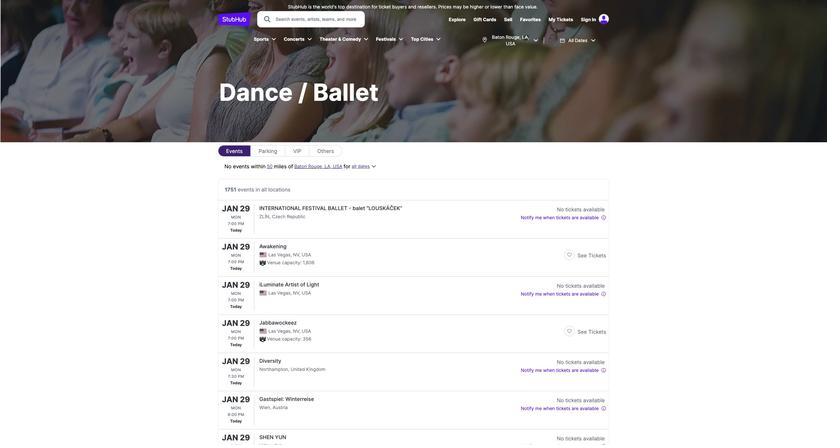 Task type: describe. For each thing, give the bounding box(es) containing it.
all inside for all dates
[[352, 163, 357, 169]]

us national flag image for jabbawockeez
[[260, 329, 267, 334]]

wien,
[[260, 405, 272, 410]]

destination
[[347, 4, 371, 9]]

3 tooltip image from the top
[[602, 444, 607, 445]]

50 button
[[266, 162, 274, 171]]

sign in
[[582, 17, 597, 22]]

0 vertical spatial tickets
[[557, 17, 574, 22]]

explore
[[449, 17, 466, 22]]

rouge, inside no events within 50 miles of baton rouge, la, usa
[[309, 163, 324, 169]]

ticket
[[379, 4, 391, 9]]

tickets for jabbawockeez
[[589, 329, 607, 335]]

29 for gastspiel: winterreise
[[240, 395, 250, 404]]

jan for gastspiel: winterreise
[[222, 395, 238, 404]]

parking
[[259, 148, 277, 154]]

2 notify me when tickets are available button from the top
[[521, 290, 607, 298]]

vegas, for iluminate artist of light
[[278, 290, 292, 296]]

tooltip image for festival
[[602, 215, 607, 220]]

all
[[569, 38, 574, 43]]

for all dates
[[344, 163, 370, 170]]

republic
[[287, 214, 306, 219]]

comedy
[[343, 36, 361, 42]]

others button
[[309, 145, 343, 157]]

50
[[267, 163, 273, 169]]

jan for iluminate artist of light
[[222, 280, 238, 290]]

usa inside "baton rouge, la, usa"
[[506, 41, 516, 46]]

sign in link
[[582, 17, 597, 22]]

29 for iluminate artist of light
[[240, 280, 250, 290]]

events for within
[[233, 163, 250, 170]]

higher
[[470, 4, 484, 9]]

jan 29 mon 7:00 pm today for iluminate artist of light
[[222, 280, 250, 309]]

capacity: for awakening
[[282, 260, 302, 265]]

jan for jabbawockeez
[[222, 318, 238, 328]]

no tickets available for austria
[[557, 397, 605, 404]]

sell link
[[505, 17, 513, 22]]

sell
[[505, 17, 513, 22]]

iluminate artist of light
[[260, 281, 319, 288]]

top cities
[[411, 36, 434, 42]]

7 29 from the top
[[240, 433, 250, 442]]

tooltip image for winterreise
[[602, 406, 607, 411]]

29 for international festival ballet - balet "louskáček"
[[240, 204, 250, 213]]

nv, for iluminate artist of light
[[293, 290, 301, 296]]

usa inside no events within 50 miles of baton rouge, la, usa
[[333, 163, 343, 169]]

prices
[[439, 4, 452, 9]]

today for jabbawockeez
[[230, 342, 242, 347]]

las vegas, nv, usa for awakening
[[269, 252, 311, 257]]

gift cards link
[[474, 17, 497, 22]]

awakening
[[260, 243, 287, 250]]

us national flag image for iluminate artist of light
[[260, 290, 267, 296]]

face
[[515, 4, 524, 9]]

pm for awakening
[[238, 259, 244, 264]]

resellers.
[[418, 4, 437, 9]]

theater & comedy link
[[317, 32, 364, 46]]

gastspiel:
[[260, 396, 284, 402]]

gastspiel: winterreise wien, austria
[[260, 396, 314, 410]]

mon for diversity
[[231, 367, 241, 372]]

my tickets
[[549, 17, 574, 22]]

notify me when tickets are available button for austria
[[521, 404, 607, 412]]

top cities link
[[408, 32, 436, 46]]

top
[[411, 36, 420, 42]]

kingdom
[[306, 366, 326, 372]]

within
[[251, 163, 266, 170]]

diversity
[[260, 358, 282, 364]]

today for iluminate artist of light
[[230, 304, 242, 309]]

or
[[485, 4, 490, 9]]

2 no tickets available from the top
[[557, 283, 605, 289]]

356
[[303, 336, 312, 342]]

jan 29 mon 8:00 pm today
[[222, 395, 250, 424]]

usa for iluminate artist of light
[[302, 290, 311, 296]]

cities
[[421, 36, 434, 42]]

pm for jabbawockeez
[[238, 336, 244, 341]]

tickets for awakening
[[589, 252, 607, 259]]

international
[[260, 205, 301, 211]]

see for awakening
[[578, 252, 587, 259]]

1 horizontal spatial baton rouge, la, usa button
[[479, 30, 542, 51]]

1,606
[[303, 260, 315, 265]]

concerts link
[[281, 32, 307, 46]]

2 when from the top
[[544, 291, 555, 297]]

2 notify me when tickets are available from the top
[[521, 291, 599, 297]]

are for -
[[572, 215, 579, 220]]

29 for jabbawockeez
[[240, 318, 250, 328]]

buyers
[[393, 4, 407, 9]]

sign
[[582, 17, 591, 22]]

venue capacity: 356
[[267, 336, 312, 342]]

pm for diversity
[[238, 374, 244, 379]]

czech
[[272, 214, 286, 219]]

jabbawockeez
[[260, 319, 297, 326]]

artist
[[285, 281, 299, 288]]

notify me when tickets are available for kingdom
[[521, 367, 599, 373]]

29 for awakening
[[240, 242, 250, 252]]

notify me when tickets are available button for -
[[521, 213, 607, 221]]

shen yun
[[260, 434, 287, 441]]

baton inside "baton rouge, la, usa"
[[492, 34, 505, 40]]

&
[[339, 36, 342, 42]]

baton rouge, la, usa
[[492, 34, 530, 46]]

nv, for jabbawockeez
[[293, 328, 301, 334]]

jan 29
[[222, 433, 250, 442]]

no events within 50 miles of baton rouge, la, usa
[[225, 163, 343, 170]]

festivals link
[[373, 32, 399, 46]]

locations
[[269, 186, 291, 193]]

no for international festival ballet - balet "louskáček"
[[557, 206, 564, 213]]

Search events, artists, teams, and more field
[[275, 16, 359, 23]]

venue for jabbawockeez
[[267, 336, 281, 342]]

usa for awakening
[[302, 252, 311, 257]]

today for diversity
[[230, 380, 242, 385]]

las for awakening
[[269, 252, 276, 257]]

than
[[504, 4, 514, 9]]

when for austria
[[544, 406, 555, 411]]

see for jabbawockeez
[[578, 329, 587, 335]]

tooltip image for diversity
[[602, 368, 607, 373]]

ballet
[[328, 205, 348, 211]]

festivals
[[376, 36, 396, 42]]

sports link
[[251, 32, 272, 46]]

international festival ballet - balet "louskáček" zlín, czech republic
[[260, 205, 403, 219]]

notify me when tickets are available for -
[[521, 215, 599, 220]]

no for diversity
[[557, 359, 564, 365]]

today for awakening
[[230, 266, 242, 271]]

all dates
[[569, 38, 588, 43]]

venue capacity: 1,606
[[267, 260, 315, 265]]

when for kingdom
[[544, 367, 555, 373]]

notify me when tickets are available for austria
[[521, 406, 599, 411]]

8:00
[[228, 412, 237, 417]]

1 horizontal spatial of
[[300, 281, 306, 288]]

top
[[338, 4, 345, 9]]



Task type: locate. For each thing, give the bounding box(es) containing it.
miles
[[274, 163, 287, 170]]

0 horizontal spatial for
[[344, 163, 351, 170]]

1 today from the top
[[230, 228, 242, 233]]

0 vertical spatial vegas,
[[278, 252, 292, 257]]

venue down jabbawockeez
[[267, 336, 281, 342]]

1 las vegas, nv, usa from the top
[[269, 252, 311, 257]]

winterreise
[[286, 396, 314, 402]]

3 when from the top
[[544, 367, 555, 373]]

parking button
[[251, 145, 285, 157]]

usa left for all dates
[[333, 163, 343, 169]]

1 vertical spatial see
[[578, 329, 587, 335]]

dance / ballet
[[219, 78, 379, 106]]

3 notify me when tickets are available from the top
[[521, 367, 599, 373]]

3 jan from the top
[[222, 280, 238, 290]]

capacity: left 356
[[282, 336, 302, 342]]

venue down awakening
[[267, 260, 281, 265]]

mon for iluminate artist of light
[[231, 291, 241, 296]]

1 venue from the top
[[267, 260, 281, 265]]

mon for awakening
[[231, 253, 241, 258]]

vip button
[[285, 145, 309, 157]]

1 vertical spatial baton rouge, la, usa button
[[295, 163, 343, 170]]

sports
[[254, 36, 269, 42]]

value.
[[526, 4, 538, 9]]

0 horizontal spatial la,
[[325, 163, 332, 169]]

0 vertical spatial see tickets
[[578, 252, 607, 259]]

0 vertical spatial venue
[[267, 260, 281, 265]]

jan 29 mon 7:00 pm today for awakening
[[222, 242, 250, 271]]

1 horizontal spatial for
[[372, 4, 378, 9]]

1 vertical spatial baton
[[295, 163, 307, 169]]

be
[[464, 4, 469, 9]]

2 vertical spatial vegas,
[[278, 328, 292, 334]]

usa for jabbawockeez
[[302, 328, 311, 334]]

rouge, down others button
[[309, 163, 324, 169]]

1 mon from the top
[[231, 215, 241, 220]]

las down awakening
[[269, 252, 276, 257]]

1 see tickets from the top
[[578, 252, 607, 259]]

see tickets for awakening
[[578, 252, 607, 259]]

3 nv, from the top
[[293, 328, 301, 334]]

usa up 1,606
[[302, 252, 311, 257]]

1 horizontal spatial la,
[[523, 34, 530, 40]]

2 see from the top
[[578, 329, 587, 335]]

las vegas, nv, usa for jabbawockeez
[[269, 328, 311, 334]]

1 notify me when tickets are available button from the top
[[521, 213, 607, 221]]

7:30
[[228, 374, 237, 379]]

7:00 for jabbawockeez
[[228, 336, 237, 341]]

la, inside "baton rouge, la, usa"
[[523, 34, 530, 40]]

us national flag image down jabbawockeez
[[260, 329, 267, 334]]

me for austria
[[536, 406, 542, 411]]

1 vertical spatial tooltip image
[[602, 368, 607, 373]]

2 vertical spatial tooltip image
[[602, 444, 607, 445]]

1 vertical spatial rouge,
[[309, 163, 324, 169]]

3 29 from the top
[[240, 280, 250, 290]]

las vegas, nv, usa up venue capacity: 356
[[269, 328, 311, 334]]

me for -
[[536, 215, 542, 220]]

0 horizontal spatial of
[[288, 163, 293, 170]]

jan 29 mon 7:00 pm today for jabbawockeez
[[222, 318, 250, 347]]

of left light
[[300, 281, 306, 288]]

0 vertical spatial baton
[[492, 34, 505, 40]]

when for -
[[544, 215, 555, 220]]

2 mon from the top
[[231, 253, 241, 258]]

capacity: left 1,606
[[282, 260, 302, 265]]

mon for jabbawockeez
[[231, 329, 241, 334]]

balet
[[353, 205, 365, 211]]

for left ticket
[[372, 4, 378, 9]]

ballet
[[313, 78, 379, 106]]

are for kingdom
[[572, 367, 579, 373]]

vegas, down iluminate artist of light
[[278, 290, 292, 296]]

7 jan from the top
[[222, 433, 238, 442]]

austria
[[273, 405, 288, 410]]

events for in
[[238, 186, 254, 193]]

baton down vip
[[295, 163, 307, 169]]

yun
[[275, 434, 287, 441]]

3 no tickets available from the top
[[557, 359, 605, 365]]

notify for austria
[[521, 406, 534, 411]]

baton down 'cards'
[[492, 34, 505, 40]]

events button
[[218, 145, 251, 157]]

las down the iluminate
[[269, 290, 276, 296]]

4 no tickets available from the top
[[557, 397, 605, 404]]

lower
[[491, 4, 503, 9]]

mon for gastspiel: winterreise
[[231, 406, 241, 410]]

rouge, inside "baton rouge, la, usa"
[[506, 34, 521, 40]]

29 inside the jan 29 mon 8:00 pm today
[[240, 395, 250, 404]]

3 notify me when tickets are available button from the top
[[521, 366, 607, 374]]

las vegas, nv, usa
[[269, 252, 311, 257], [269, 290, 311, 296], [269, 328, 311, 334]]

7:00 for awakening
[[228, 259, 237, 264]]

2 7:00 from the top
[[228, 259, 237, 264]]

0 vertical spatial las vegas, nv, usa
[[269, 252, 311, 257]]

1 29 from the top
[[240, 204, 250, 213]]

my tickets link
[[549, 17, 574, 22]]

2 vertical spatial tickets
[[589, 329, 607, 335]]

us national flag image down awakening
[[260, 252, 267, 257]]

1 vertical spatial of
[[300, 281, 306, 288]]

2 vertical spatial us national flag image
[[260, 329, 267, 334]]

pm
[[238, 221, 244, 226], [238, 259, 244, 264], [238, 298, 244, 302], [238, 336, 244, 341], [238, 374, 244, 379], [238, 412, 245, 417]]

0 vertical spatial tooltip image
[[602, 215, 607, 220]]

festival
[[303, 205, 327, 211]]

6 jan from the top
[[222, 395, 238, 404]]

no tickets available for -
[[557, 206, 605, 213]]

no
[[225, 163, 232, 170], [557, 206, 564, 213], [557, 283, 564, 289], [557, 359, 564, 365], [557, 397, 564, 404], [557, 435, 564, 442]]

0 vertical spatial tooltip image
[[602, 291, 607, 297]]

nv, up venue capacity: 356
[[293, 328, 301, 334]]

no for gastspiel: winterreise
[[557, 397, 564, 404]]

la, inside no events within 50 miles of baton rouge, la, usa
[[325, 163, 332, 169]]

5 mon from the top
[[231, 367, 241, 372]]

las vegas, nv, usa down iluminate artist of light
[[269, 290, 311, 296]]

light
[[307, 281, 319, 288]]

all right in
[[262, 186, 267, 193]]

2 today from the top
[[230, 266, 242, 271]]

jan for international festival ballet - balet "louskáček"
[[222, 204, 238, 213]]

nv, up venue capacity: 1,606
[[293, 252, 301, 257]]

6 mon from the top
[[231, 406, 241, 410]]

1 horizontal spatial all
[[352, 163, 357, 169]]

las vegas, nv, usa up venue capacity: 1,606
[[269, 252, 311, 257]]

and
[[409, 4, 417, 9]]

1 no tickets available from the top
[[557, 206, 605, 213]]

cards
[[483, 17, 497, 22]]

of right miles
[[288, 163, 293, 170]]

pm for international festival ballet - balet "louskáček"
[[238, 221, 244, 226]]

diversity northampton, united kingdom
[[260, 358, 326, 372]]

usa down the sell "link"
[[506, 41, 516, 46]]

mon inside the jan 29 mon 8:00 pm today
[[231, 406, 241, 410]]

0 vertical spatial see
[[578, 252, 587, 259]]

0 vertical spatial nv,
[[293, 252, 301, 257]]

dates
[[358, 163, 370, 169]]

favorites link
[[521, 17, 541, 22]]

2 are from the top
[[572, 291, 579, 297]]

no for shen yun
[[557, 435, 564, 442]]

2 us national flag image from the top
[[260, 290, 267, 296]]

0 vertical spatial rouge,
[[506, 34, 521, 40]]

today for international festival ballet - balet "louskáček"
[[230, 228, 242, 233]]

2 me from the top
[[536, 291, 542, 297]]

0 vertical spatial events
[[233, 163, 250, 170]]

0 vertical spatial capacity:
[[282, 260, 302, 265]]

2 las vegas, nv, usa from the top
[[269, 290, 311, 296]]

1 vertical spatial tooltip image
[[602, 406, 607, 411]]

5 today from the top
[[230, 380, 242, 385]]

1 jan from the top
[[222, 204, 238, 213]]

pm for iluminate artist of light
[[238, 298, 244, 302]]

notify
[[521, 215, 534, 220], [521, 291, 534, 297], [521, 367, 534, 373], [521, 406, 534, 411]]

jan for diversity
[[222, 357, 238, 366]]

las vegas, nv, usa for iluminate artist of light
[[269, 290, 311, 296]]

may
[[453, 4, 462, 9]]

la, down others button
[[325, 163, 332, 169]]

29
[[240, 204, 250, 213], [240, 242, 250, 252], [240, 280, 250, 290], [240, 318, 250, 328], [240, 357, 250, 366], [240, 395, 250, 404], [240, 433, 250, 442]]

vegas, for jabbawockeez
[[278, 328, 292, 334]]

3 today from the top
[[230, 304, 242, 309]]

are
[[572, 215, 579, 220], [572, 291, 579, 297], [572, 367, 579, 373], [572, 406, 579, 411]]

today inside the jan 29 mon 8:00 pm today
[[230, 419, 242, 424]]

0 horizontal spatial baton rouge, la, usa button
[[295, 163, 343, 170]]

4 jan from the top
[[222, 318, 238, 328]]

stubhub is the world's top destination for ticket buyers and resellers. prices may be higher or lower than face value.
[[288, 4, 538, 9]]

stubhub image
[[218, 11, 251, 27]]

us national flag image
[[260, 252, 267, 257], [260, 290, 267, 296], [260, 329, 267, 334]]

vegas, for awakening
[[278, 252, 292, 257]]

0 vertical spatial all
[[352, 163, 357, 169]]

stubhub
[[288, 4, 307, 9]]

7:00 for iluminate artist of light
[[228, 298, 237, 302]]

las down jabbawockeez
[[269, 328, 276, 334]]

0 horizontal spatial baton
[[295, 163, 307, 169]]

las for jabbawockeez
[[269, 328, 276, 334]]

1 tooltip image from the top
[[602, 215, 607, 220]]

zlín,
[[260, 214, 271, 219]]

concerts
[[284, 36, 305, 42]]

1 jan 29 mon 7:00 pm today from the top
[[222, 204, 250, 233]]

4 when from the top
[[544, 406, 555, 411]]

1 me from the top
[[536, 215, 542, 220]]

rouge, down the sell "link"
[[506, 34, 521, 40]]

are for austria
[[572, 406, 579, 411]]

4 jan 29 mon 7:00 pm today from the top
[[222, 318, 250, 347]]

pm for gastspiel: winterreise
[[238, 412, 245, 417]]

jan 29 mon 7:30 pm today
[[222, 357, 250, 385]]

0 vertical spatial us national flag image
[[260, 252, 267, 257]]

northampton,
[[260, 366, 290, 372]]

pm inside the jan 29 mon 8:00 pm today
[[238, 412, 245, 417]]

7:00
[[228, 221, 237, 226], [228, 259, 237, 264], [228, 298, 237, 302], [228, 336, 237, 341]]

6 29 from the top
[[240, 395, 250, 404]]

1 when from the top
[[544, 215, 555, 220]]

29 for diversity
[[240, 357, 250, 366]]

1 horizontal spatial baton
[[492, 34, 505, 40]]

-
[[349, 205, 352, 211]]

5 jan from the top
[[222, 357, 238, 366]]

explore link
[[449, 17, 466, 22]]

4 notify me when tickets are available from the top
[[521, 406, 599, 411]]

3 vegas, from the top
[[278, 328, 292, 334]]

2 capacity: from the top
[[282, 336, 302, 342]]

6 today from the top
[[230, 419, 242, 424]]

2 vertical spatial las vegas, nv, usa
[[269, 328, 311, 334]]

jan inside the jan 29 mon 7:30 pm today
[[222, 357, 238, 366]]

me for kingdom
[[536, 367, 542, 373]]

tickets
[[566, 206, 582, 213], [557, 215, 571, 220], [566, 283, 582, 289], [557, 291, 571, 297], [566, 359, 582, 365], [557, 367, 571, 373], [566, 397, 582, 404], [557, 406, 571, 411], [566, 435, 582, 442]]

notify me when tickets are available button for kingdom
[[521, 366, 607, 374]]

1 tooltip image from the top
[[602, 291, 607, 297]]

las for iluminate artist of light
[[269, 290, 276, 296]]

notify for kingdom
[[521, 367, 534, 373]]

events left in
[[238, 186, 254, 193]]

3 are from the top
[[572, 367, 579, 373]]

no for iluminate artist of light
[[557, 283, 564, 289]]

la, down the favorites link
[[523, 34, 530, 40]]

1 are from the top
[[572, 215, 579, 220]]

is
[[309, 4, 312, 9]]

2 29 from the top
[[240, 242, 250, 252]]

all left dates
[[352, 163, 357, 169]]

1 vertical spatial capacity:
[[282, 336, 302, 342]]

capacity: for jabbawockeez
[[282, 336, 302, 342]]

2 jan from the top
[[222, 242, 238, 252]]

in
[[593, 17, 597, 22]]

nv, for awakening
[[293, 252, 301, 257]]

29 inside the jan 29 mon 7:30 pm today
[[240, 357, 250, 366]]

1 see from the top
[[578, 252, 587, 259]]

2 tooltip image from the top
[[602, 406, 607, 411]]

4 mon from the top
[[231, 329, 241, 334]]

2 tooltip image from the top
[[602, 368, 607, 373]]

0 vertical spatial baton rouge, la, usa button
[[479, 30, 542, 51]]

mon inside the jan 29 mon 7:30 pm today
[[231, 367, 241, 372]]

1 vertical spatial vegas,
[[278, 290, 292, 296]]

0 horizontal spatial rouge,
[[309, 163, 324, 169]]

1 nv, from the top
[[293, 252, 301, 257]]

1 vertical spatial us national flag image
[[260, 290, 267, 296]]

2 venue from the top
[[267, 336, 281, 342]]

3 me from the top
[[536, 367, 542, 373]]

3 las from the top
[[269, 328, 276, 334]]

events
[[226, 148, 243, 154]]

tooltip image
[[602, 215, 607, 220], [602, 406, 607, 411], [602, 444, 607, 445]]

4 me from the top
[[536, 406, 542, 411]]

in
[[256, 186, 260, 193]]

3 las vegas, nv, usa from the top
[[269, 328, 311, 334]]

/
[[299, 78, 308, 106]]

tooltip image
[[602, 291, 607, 297], [602, 368, 607, 373]]

us national flag image for awakening
[[260, 252, 267, 257]]

3 mon from the top
[[231, 291, 241, 296]]

vegas,
[[278, 252, 292, 257], [278, 290, 292, 296], [278, 328, 292, 334]]

mon
[[231, 215, 241, 220], [231, 253, 241, 258], [231, 291, 241, 296], [231, 329, 241, 334], [231, 367, 241, 372], [231, 406, 241, 410]]

1 horizontal spatial rouge,
[[506, 34, 521, 40]]

today for gastspiel: winterreise
[[230, 419, 242, 424]]

4 are from the top
[[572, 406, 579, 411]]

notify for -
[[521, 215, 534, 220]]

when
[[544, 215, 555, 220], [544, 291, 555, 297], [544, 367, 555, 373], [544, 406, 555, 411]]

1 vertical spatial events
[[238, 186, 254, 193]]

events down 'events' at the left
[[233, 163, 250, 170]]

available
[[584, 206, 605, 213], [580, 215, 599, 220], [584, 283, 605, 289], [580, 291, 599, 297], [584, 359, 605, 365], [580, 367, 599, 373], [584, 397, 605, 404], [580, 406, 599, 411], [584, 435, 605, 442]]

0 vertical spatial la,
[[523, 34, 530, 40]]

vegas, up venue capacity: 1,606
[[278, 252, 292, 257]]

baton rouge, la, usa button down others
[[295, 163, 343, 170]]

iluminate
[[260, 281, 284, 288]]

4 notify me when tickets are available button from the top
[[521, 404, 607, 412]]

3 7:00 from the top
[[228, 298, 237, 302]]

no tickets available
[[557, 206, 605, 213], [557, 283, 605, 289], [557, 359, 605, 365], [557, 397, 605, 404], [557, 435, 605, 442]]

my
[[549, 17, 556, 22]]

usa down light
[[302, 290, 311, 296]]

1 vertical spatial venue
[[267, 336, 281, 342]]

capacity:
[[282, 260, 302, 265], [282, 336, 302, 342]]

4 29 from the top
[[240, 318, 250, 328]]

usa up 356
[[302, 328, 311, 334]]

theater & comedy
[[320, 36, 361, 42]]

3 jan 29 mon 7:00 pm today from the top
[[222, 280, 250, 309]]

2 vertical spatial nv,
[[293, 328, 301, 334]]

mon for international festival ballet - balet "louskáček"
[[231, 215, 241, 220]]

dates
[[575, 38, 588, 43]]

1 capacity: from the top
[[282, 260, 302, 265]]

1 notify from the top
[[521, 215, 534, 220]]

1 vertical spatial tickets
[[589, 252, 607, 259]]

1 vertical spatial la,
[[325, 163, 332, 169]]

4 notify from the top
[[521, 406, 534, 411]]

3 notify from the top
[[521, 367, 534, 373]]

2 las from the top
[[269, 290, 276, 296]]

theater
[[320, 36, 337, 42]]

see tickets for jabbawockeez
[[578, 329, 607, 335]]

the
[[313, 4, 320, 9]]

4 today from the top
[[230, 342, 242, 347]]

1 vertical spatial las vegas, nv, usa
[[269, 290, 311, 296]]

2 nv, from the top
[[293, 290, 301, 296]]

4 7:00 from the top
[[228, 336, 237, 341]]

baton rouge, la, usa button down the sell "link"
[[479, 30, 542, 51]]

jan inside the jan 29 mon 8:00 pm today
[[222, 395, 238, 404]]

5 29 from the top
[[240, 357, 250, 366]]

1 vertical spatial see tickets
[[578, 329, 607, 335]]

see tickets
[[578, 252, 607, 259], [578, 329, 607, 335]]

2 jan 29 mon 7:00 pm today from the top
[[222, 242, 250, 271]]

1 vertical spatial nv,
[[293, 290, 301, 296]]

baton inside no events within 50 miles of baton rouge, la, usa
[[295, 163, 307, 169]]

2 notify from the top
[[521, 291, 534, 297]]

us national flag image down the iluminate
[[260, 290, 267, 296]]

nv, down artist on the left of the page
[[293, 290, 301, 296]]

1 notify me when tickets are available from the top
[[521, 215, 599, 220]]

0 vertical spatial for
[[372, 4, 378, 9]]

2 vegas, from the top
[[278, 290, 292, 296]]

gift
[[474, 17, 482, 22]]

venue for awakening
[[267, 260, 281, 265]]

2 see tickets from the top
[[578, 329, 607, 335]]

today inside the jan 29 mon 7:30 pm today
[[230, 380, 242, 385]]

for
[[372, 4, 378, 9], [344, 163, 351, 170]]

"louskáček"
[[367, 205, 403, 211]]

jan for awakening
[[222, 242, 238, 252]]

all
[[352, 163, 357, 169], [262, 186, 267, 193]]

1 vegas, from the top
[[278, 252, 292, 257]]

2 vertical spatial las
[[269, 328, 276, 334]]

favorites
[[521, 17, 541, 22]]

1 7:00 from the top
[[228, 221, 237, 226]]

jan 29 mon 7:00 pm today for international festival ballet - balet "louskáček"
[[222, 204, 250, 233]]

usa
[[506, 41, 516, 46], [333, 163, 343, 169], [302, 252, 311, 257], [302, 290, 311, 296], [302, 328, 311, 334]]

1 us national flag image from the top
[[260, 252, 267, 257]]

baton rouge, la, usa button
[[479, 30, 542, 51], [295, 163, 343, 170]]

3 us national flag image from the top
[[260, 329, 267, 334]]

others
[[318, 148, 334, 154]]

5 no tickets available from the top
[[557, 435, 605, 442]]

for left dates
[[344, 163, 351, 170]]

tooltip image for iluminate artist of light
[[602, 291, 607, 297]]

1 las from the top
[[269, 252, 276, 257]]

1 vertical spatial las
[[269, 290, 276, 296]]

pm inside the jan 29 mon 7:30 pm today
[[238, 374, 244, 379]]

vegas, up venue capacity: 356
[[278, 328, 292, 334]]

0 horizontal spatial all
[[262, 186, 267, 193]]

0 vertical spatial of
[[288, 163, 293, 170]]

1 vertical spatial all
[[262, 186, 267, 193]]

dance
[[219, 78, 293, 106]]

0 vertical spatial las
[[269, 252, 276, 257]]

no tickets available for kingdom
[[557, 359, 605, 365]]

1 vertical spatial for
[[344, 163, 351, 170]]



Task type: vqa. For each thing, say whether or not it's contained in the screenshot.


